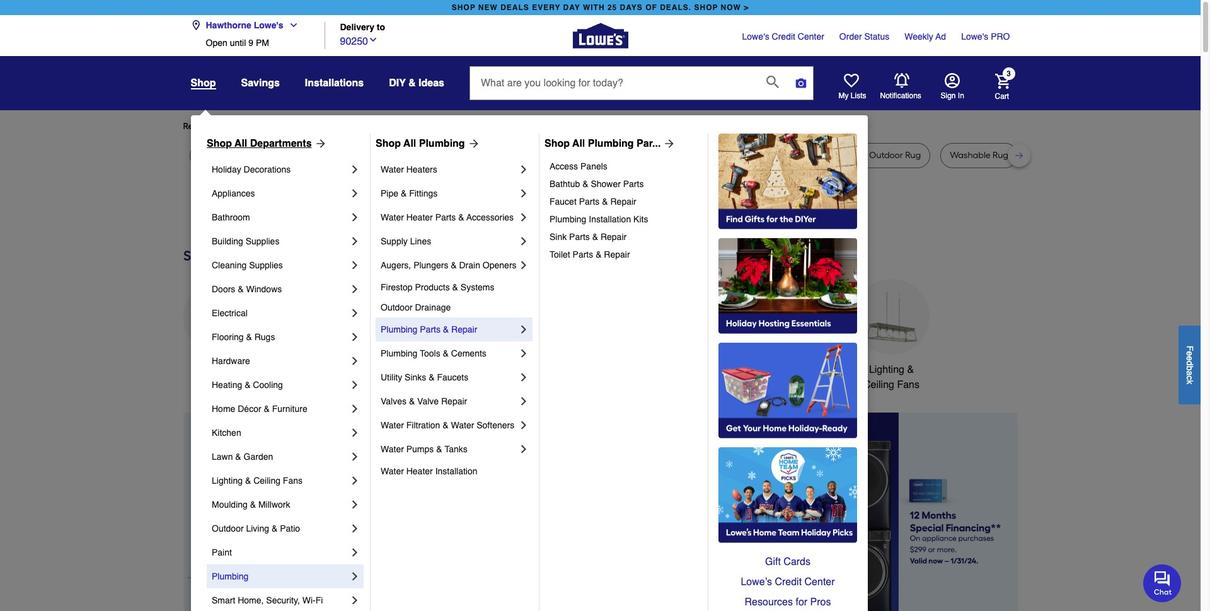 Task type: vqa. For each thing, say whether or not it's contained in the screenshot.
a video about building a she shed. 'image'
no



Task type: describe. For each thing, give the bounding box(es) containing it.
accessories
[[466, 212, 514, 223]]

3 area from the left
[[775, 150, 794, 161]]

d
[[1185, 361, 1195, 366]]

firestop products & systems
[[381, 282, 495, 292]]

lighting & ceiling fans button
[[854, 279, 929, 393]]

lowe's credit center link
[[719, 572, 857, 593]]

allen for allen and roth area rug
[[501, 150, 520, 161]]

suggestions
[[345, 121, 395, 132]]

moulding & millwork link
[[212, 493, 349, 517]]

decorations for holiday
[[244, 165, 291, 175]]

sink parts & repair link
[[550, 228, 699, 246]]

gift
[[765, 557, 781, 568]]

moulding & millwork
[[212, 500, 290, 510]]

valves & valve repair
[[381, 396, 467, 407]]

lowe's wishes you and your family a happy hanukkah. image
[[183, 201, 1018, 233]]

repair for faucet parts & repair
[[610, 197, 636, 207]]

access panels link
[[550, 158, 699, 175]]

chevron right image for plumbing parts & repair
[[517, 323, 530, 336]]

every
[[532, 3, 561, 12]]

chevron right image for plumbing
[[349, 570, 361, 583]]

water for water filtration & water softeners
[[381, 420, 404, 431]]

repair for valves & valve repair
[[441, 396, 467, 407]]

shop for shop all departments
[[207, 138, 232, 149]]

credit for lowe's
[[772, 32, 795, 42]]

lighting & ceiling fans inside button
[[864, 364, 920, 391]]

utility sinks & faucets
[[381, 373, 469, 383]]

now
[[721, 3, 741, 12]]

lowe's home team holiday picks. image
[[719, 448, 857, 543]]

water for water heater installation
[[381, 466, 404, 477]]

notifications
[[880, 91, 921, 100]]

4 rug from the left
[[343, 150, 359, 161]]

kitchen for kitchen
[[212, 428, 241, 438]]

utility sinks & faucets link
[[381, 366, 517, 390]]

home décor & furniture
[[212, 404, 307, 414]]

rug 5x8
[[199, 150, 231, 161]]

diy & ideas
[[389, 78, 444, 89]]

parts up the faucet parts & repair link
[[623, 179, 644, 189]]

7 rug from the left
[[796, 150, 812, 161]]

ideas
[[419, 78, 444, 89]]

shop 25 days of deals by category image
[[183, 245, 1018, 266]]

bathroom inside bathroom link
[[212, 212, 250, 223]]

allen and roth rug
[[627, 150, 704, 161]]

deals
[[501, 3, 529, 12]]

b
[[1185, 366, 1195, 371]]

chevron right image for moulding & millwork
[[349, 499, 361, 511]]

chevron right image for utility sinks & faucets
[[517, 371, 530, 384]]

9 rug from the left
[[993, 150, 1009, 161]]

2 rug from the left
[[260, 150, 275, 161]]

0 vertical spatial installation
[[589, 214, 631, 224]]

chat invite button image
[[1143, 564, 1182, 602]]

lowe's credit center
[[742, 32, 824, 42]]

access panels
[[550, 161, 608, 171]]

more suggestions for you link
[[323, 120, 435, 133]]

parts for plumbing parts & repair
[[420, 325, 441, 335]]

plumbing tools & cements
[[381, 349, 487, 359]]

paint link
[[212, 541, 349, 565]]

plungers
[[414, 260, 448, 270]]

roth for rug
[[667, 150, 686, 161]]

you for more suggestions for you
[[410, 121, 425, 132]]

lines
[[410, 236, 431, 246]]

lowe's for lowe's pro
[[961, 32, 989, 42]]

water filtration & water softeners
[[381, 420, 514, 431]]

chevron right image for lawn & garden
[[349, 451, 361, 463]]

savings button
[[241, 72, 280, 95]]

chevron right image for supply lines
[[517, 235, 530, 248]]

cards
[[784, 557, 811, 568]]

shop button
[[191, 77, 216, 90]]

millwork
[[258, 500, 290, 510]]

center for lowe's credit center
[[798, 32, 824, 42]]

parts for sink parts & repair
[[569, 232, 590, 242]]

chevron right image for doors & windows
[[349, 283, 361, 296]]

recommended searches for you heading
[[183, 120, 1018, 133]]

heating & cooling
[[212, 380, 283, 390]]

heating
[[212, 380, 242, 390]]

water heater installation
[[381, 466, 478, 477]]

holiday decorations
[[212, 165, 291, 175]]

& inside lighting & ceiling fans
[[907, 364, 914, 376]]

lowe's home improvement logo image
[[573, 8, 628, 63]]

ceiling inside lighting & ceiling fans button
[[864, 379, 894, 391]]

augers, plungers & drain openers
[[381, 260, 517, 270]]

9
[[248, 38, 253, 48]]

tanks
[[445, 444, 468, 454]]

recommended
[[183, 121, 244, 132]]

arrow right image for shop all departments
[[312, 137, 327, 150]]

supply lines
[[381, 236, 431, 246]]

sink
[[550, 232, 567, 242]]

and for allen and roth area rug
[[522, 150, 539, 161]]

for for suggestions
[[397, 121, 408, 132]]

chevron right image for water filtration & water softeners
[[517, 419, 530, 432]]

panels
[[581, 161, 608, 171]]

cleaning supplies link
[[212, 253, 349, 277]]

1 area from the left
[[322, 150, 341, 161]]

searches
[[246, 121, 283, 132]]

home inside button
[[797, 364, 824, 376]]

shop all departments
[[207, 138, 312, 149]]

doors & windows
[[212, 284, 282, 294]]

sign
[[941, 91, 956, 100]]

lawn & garden
[[212, 452, 273, 462]]

chevron right image for building supplies
[[349, 235, 361, 248]]

departments
[[250, 138, 312, 149]]

patio
[[280, 524, 300, 534]]

smart for smart home, security, wi-fi
[[212, 596, 235, 606]]

utility
[[381, 373, 402, 383]]

1 shop from the left
[[452, 3, 476, 12]]

order status
[[839, 32, 890, 42]]

delivery to
[[340, 22, 385, 32]]

of
[[646, 3, 657, 12]]

6 rug from the left
[[688, 150, 704, 161]]

water heaters link
[[381, 158, 517, 182]]

weekly ad
[[905, 32, 946, 42]]

Search Query text field
[[470, 67, 756, 100]]

sinks
[[405, 373, 426, 383]]

lowe's inside button
[[254, 20, 283, 30]]

recommended searches for you
[[183, 121, 313, 132]]

installations button
[[305, 72, 364, 95]]

get your home holiday-ready. image
[[719, 343, 857, 439]]

f e e d b a c k button
[[1179, 326, 1201, 404]]

electrical link
[[212, 301, 349, 325]]

valves & valve repair link
[[381, 390, 517, 413]]

chevron down image
[[368, 34, 378, 44]]

water for water heaters
[[381, 165, 404, 175]]

shop all plumbing par...
[[545, 138, 661, 149]]

water heater installation link
[[381, 461, 530, 482]]

>
[[744, 3, 749, 12]]

valve
[[417, 396, 439, 407]]

bathtub & shower parts
[[550, 179, 644, 189]]

lowe's pro link
[[961, 30, 1010, 43]]

filtration
[[406, 420, 440, 431]]

repair for toilet parts & repair
[[604, 250, 630, 260]]

search image
[[766, 76, 779, 88]]

building
[[212, 236, 243, 246]]

doors
[[212, 284, 235, 294]]

savings
[[241, 78, 280, 89]]

order status link
[[839, 30, 890, 43]]

all for shop all plumbing
[[403, 138, 416, 149]]

my lists link
[[839, 73, 866, 101]]

up to 30 percent off select major appliances. plus, save up to an extra $750 on major appliances. image
[[407, 413, 1018, 611]]

1 vertical spatial installation
[[435, 466, 478, 477]]

holiday hosting essentials. image
[[719, 238, 857, 334]]

kitchen link
[[212, 421, 349, 445]]

chevron right image for pipe & fittings
[[517, 187, 530, 200]]

chevron right image for heating & cooling
[[349, 379, 361, 391]]

outdoor drainage link
[[381, 298, 530, 318]]

plumbing parts & repair link
[[381, 318, 517, 342]]

plumbing up the desk
[[419, 138, 465, 149]]

arrow right image for shop all plumbing par...
[[661, 137, 676, 150]]

chevron right image for outdoor living & patio
[[349, 523, 361, 535]]

chevron right image for lighting & ceiling fans
[[349, 475, 361, 487]]

lawn
[[212, 452, 233, 462]]

supply lines link
[[381, 229, 517, 253]]

outdoor living & patio
[[212, 524, 300, 534]]

2 horizontal spatial for
[[796, 597, 808, 608]]

lowe's home improvement account image
[[945, 73, 960, 88]]

k
[[1185, 380, 1195, 384]]

lowe's home improvement cart image
[[995, 73, 1010, 89]]

bathroom inside bathroom button
[[678, 364, 722, 376]]

outdoor for outdoor living & patio
[[212, 524, 244, 534]]

plumbing installation kits link
[[550, 211, 699, 228]]

gift cards
[[765, 557, 811, 568]]



Task type: locate. For each thing, give the bounding box(es) containing it.
1 vertical spatial fans
[[283, 476, 303, 486]]

1 washable from the left
[[733, 150, 773, 161]]

credit up resources for pros link
[[775, 577, 802, 588]]

lowe's home improvement lists image
[[844, 73, 859, 88]]

location image
[[191, 20, 201, 30]]

lowe's down >
[[742, 32, 769, 42]]

allen down par...
[[627, 150, 647, 161]]

1 horizontal spatial lowe's
[[742, 32, 769, 42]]

plumbing for plumbing parts & repair
[[381, 325, 418, 335]]

0 vertical spatial outdoor
[[381, 303, 413, 313]]

plumbing inside 'link'
[[381, 325, 418, 335]]

plumbing tools & cements link
[[381, 342, 517, 366]]

you inside more suggestions for you link
[[410, 121, 425, 132]]

chevron right image for holiday decorations
[[349, 163, 361, 176]]

smart inside "link"
[[212, 596, 235, 606]]

bathroom button
[[662, 279, 738, 378]]

for up shop all plumbing
[[397, 121, 408, 132]]

plumbing parts & repair
[[381, 325, 477, 335]]

shop for shop all plumbing
[[376, 138, 401, 149]]

appliances up heating
[[196, 364, 246, 376]]

1 vertical spatial center
[[805, 577, 835, 588]]

repair up water filtration & water softeners link
[[441, 396, 467, 407]]

kitchen inside button
[[472, 364, 506, 376]]

2 area from the left
[[561, 150, 580, 161]]

washable for washable rug
[[950, 150, 991, 161]]

all for shop all plumbing par...
[[572, 138, 585, 149]]

0 vertical spatial credit
[[772, 32, 795, 42]]

plumbing up christmas
[[381, 349, 418, 359]]

par...
[[637, 138, 661, 149]]

1 horizontal spatial outdoor
[[381, 303, 413, 313]]

shop up allen and roth area rug
[[545, 138, 570, 149]]

0 vertical spatial appliances
[[212, 188, 255, 199]]

chevron right image for plumbing tools & cements
[[517, 347, 530, 360]]

supplies for building supplies
[[246, 236, 279, 246]]

lists
[[851, 91, 866, 100]]

&
[[408, 78, 416, 89], [583, 179, 588, 189], [401, 188, 407, 199], [602, 197, 608, 207], [458, 212, 464, 223], [592, 232, 598, 242], [596, 250, 602, 260], [451, 260, 457, 270], [452, 282, 458, 292], [238, 284, 244, 294], [443, 325, 449, 335], [246, 332, 252, 342], [443, 349, 449, 359], [907, 364, 914, 376], [429, 373, 435, 383], [245, 380, 251, 390], [409, 396, 415, 407], [264, 404, 270, 414], [443, 420, 449, 431], [436, 444, 442, 454], [235, 452, 241, 462], [245, 476, 251, 486], [250, 500, 256, 510], [272, 524, 278, 534]]

chevron right image for valves & valve repair
[[517, 395, 530, 408]]

0 horizontal spatial decorations
[[244, 165, 291, 175]]

parts up toilet parts & repair
[[569, 232, 590, 242]]

center up pros
[[805, 577, 835, 588]]

1 roth from the left
[[541, 150, 559, 161]]

None search field
[[470, 66, 814, 112]]

cleaning
[[212, 260, 247, 270]]

pipe & fittings
[[381, 188, 438, 199]]

water down water pumps & tanks
[[381, 466, 404, 477]]

diy & ideas button
[[389, 72, 444, 95]]

toilet
[[550, 250, 570, 260]]

0 horizontal spatial you
[[298, 121, 313, 132]]

smart for smart home
[[767, 364, 794, 376]]

chevron right image for electrical
[[349, 307, 361, 320]]

roth up bathtub & shower parts link
[[667, 150, 686, 161]]

camera image
[[795, 77, 807, 90]]

25
[[608, 3, 617, 12]]

1 vertical spatial credit
[[775, 577, 802, 588]]

kitchen for kitchen faucets
[[472, 364, 506, 376]]

1 horizontal spatial smart
[[767, 364, 794, 376]]

decorations
[[244, 165, 291, 175], [386, 379, 439, 391]]

1 rug from the left
[[199, 150, 215, 161]]

arrow right image for shop all plumbing
[[465, 137, 480, 150]]

2 allen from the left
[[627, 150, 647, 161]]

you up shop all plumbing
[[410, 121, 425, 132]]

0 horizontal spatial kitchen
[[212, 428, 241, 438]]

bathtub
[[550, 179, 580, 189]]

1 vertical spatial kitchen
[[212, 428, 241, 438]]

diy
[[389, 78, 406, 89]]

toilet parts & repair link
[[550, 246, 699, 263]]

1 horizontal spatial you
[[410, 121, 425, 132]]

fans inside lighting & ceiling fans link
[[283, 476, 303, 486]]

repair
[[610, 197, 636, 207], [601, 232, 627, 242], [604, 250, 630, 260], [451, 325, 477, 335], [441, 396, 467, 407]]

you
[[298, 121, 313, 132], [410, 121, 425, 132]]

shop all plumbing
[[376, 138, 465, 149]]

status
[[865, 32, 890, 42]]

water pumps & tanks
[[381, 444, 468, 454]]

appliances inside button
[[196, 364, 246, 376]]

chevron right image for smart home, security, wi-fi
[[349, 594, 361, 607]]

heating & cooling link
[[212, 373, 349, 397]]

decorations inside the christmas decorations button
[[386, 379, 439, 391]]

lowe's inside "link"
[[742, 32, 769, 42]]

all down recommended searches for you
[[235, 138, 247, 149]]

1 horizontal spatial installation
[[589, 214, 631, 224]]

1 allen from the left
[[501, 150, 520, 161]]

1 vertical spatial outdoor
[[212, 524, 244, 534]]

smart inside button
[[767, 364, 794, 376]]

center left order
[[798, 32, 824, 42]]

1 vertical spatial ceiling
[[253, 476, 280, 486]]

0 horizontal spatial outdoor
[[212, 524, 244, 534]]

1 horizontal spatial roth
[[667, 150, 686, 161]]

2 horizontal spatial lowe's
[[961, 32, 989, 42]]

plumbing down the faucet at the top
[[550, 214, 586, 224]]

0 horizontal spatial lighting
[[212, 476, 243, 486]]

parts down sink parts & repair
[[573, 250, 593, 260]]

0 horizontal spatial home
[[212, 404, 235, 414]]

allen for allen and roth rug
[[627, 150, 647, 161]]

water heater parts & accessories link
[[381, 205, 517, 229]]

cements
[[451, 349, 487, 359]]

pro
[[991, 32, 1010, 42]]

supplies up windows
[[249, 260, 283, 270]]

1 horizontal spatial kitchen
[[472, 364, 506, 376]]

5 rug from the left
[[582, 150, 598, 161]]

for for searches
[[285, 121, 296, 132]]

outdoor
[[381, 303, 413, 313], [212, 524, 244, 534]]

chevron right image
[[349, 163, 361, 176], [517, 163, 530, 176], [349, 211, 361, 224], [517, 211, 530, 224], [517, 235, 530, 248], [349, 259, 361, 272], [349, 307, 361, 320], [517, 323, 530, 336], [349, 331, 361, 344], [517, 371, 530, 384], [349, 379, 361, 391], [349, 403, 361, 415], [349, 427, 361, 439], [349, 451, 361, 463], [349, 475, 361, 487], [349, 523, 361, 535], [349, 546, 361, 559]]

area
[[322, 150, 341, 161], [561, 150, 580, 161], [775, 150, 794, 161]]

parts for faucet parts & repair
[[579, 197, 600, 207]]

1 shop from the left
[[207, 138, 232, 149]]

center for lowe's credit center
[[805, 577, 835, 588]]

0 vertical spatial lighting & ceiling fans
[[864, 364, 920, 391]]

0 vertical spatial heater
[[406, 212, 433, 223]]

all up furniture at the top
[[403, 138, 416, 149]]

chevron right image for water pumps & tanks
[[517, 443, 530, 456]]

90250 button
[[340, 32, 378, 49]]

plumbing for plumbing
[[212, 572, 249, 582]]

repair inside valves & valve repair link
[[441, 396, 467, 407]]

1 heater from the top
[[406, 212, 433, 223]]

chevron right image for paint
[[349, 546, 361, 559]]

1 horizontal spatial washable
[[950, 150, 991, 161]]

lighting & ceiling fans
[[864, 364, 920, 391], [212, 476, 303, 486]]

heater down "pumps"
[[406, 466, 433, 477]]

1 horizontal spatial home
[[797, 364, 824, 376]]

2 you from the left
[[410, 121, 425, 132]]

supplies up cleaning supplies
[[246, 236, 279, 246]]

1 e from the top
[[1185, 351, 1195, 356]]

0 horizontal spatial area
[[322, 150, 341, 161]]

lowe's left pro
[[961, 32, 989, 42]]

0 horizontal spatial washable
[[733, 150, 773, 161]]

and for allen and roth rug
[[649, 150, 665, 161]]

appliances inside 'link'
[[212, 188, 255, 199]]

supplies for cleaning supplies
[[249, 260, 283, 270]]

repair inside sink parts & repair link
[[601, 232, 627, 242]]

2 horizontal spatial shop
[[545, 138, 570, 149]]

new
[[478, 3, 498, 12]]

for up departments
[[285, 121, 296, 132]]

chevron right image for water heater parts & accessories
[[517, 211, 530, 224]]

roth
[[541, 150, 559, 161], [667, 150, 686, 161]]

christmas decorations button
[[375, 279, 450, 393]]

2 horizontal spatial all
[[572, 138, 585, 149]]

washable area rug
[[733, 150, 812, 161]]

3 all from the left
[[572, 138, 585, 149]]

water up supply
[[381, 212, 404, 223]]

0 horizontal spatial fans
[[283, 476, 303, 486]]

washable rug
[[950, 150, 1009, 161]]

washable
[[733, 150, 773, 161], [950, 150, 991, 161]]

chevron right image for cleaning supplies
[[349, 259, 361, 272]]

parts down bathtub & shower parts
[[579, 197, 600, 207]]

shop up '5x8'
[[207, 138, 232, 149]]

wi-
[[302, 596, 316, 606]]

allen and roth area rug
[[501, 150, 598, 161]]

open until 9 pm
[[206, 38, 269, 48]]

shop left new
[[452, 3, 476, 12]]

center inside lowe's credit center link
[[805, 577, 835, 588]]

washable for washable area rug
[[733, 150, 773, 161]]

0 horizontal spatial all
[[235, 138, 247, 149]]

smart home, security, wi-fi
[[212, 596, 323, 606]]

2 roth from the left
[[667, 150, 686, 161]]

chevron right image
[[349, 187, 361, 200], [517, 187, 530, 200], [349, 235, 361, 248], [517, 259, 530, 272], [349, 283, 361, 296], [517, 347, 530, 360], [349, 355, 361, 367], [517, 395, 530, 408], [517, 419, 530, 432], [517, 443, 530, 456], [349, 499, 361, 511], [349, 570, 361, 583], [349, 594, 361, 607]]

2 all from the left
[[403, 138, 416, 149]]

ceiling inside lighting & ceiling fans link
[[253, 476, 280, 486]]

0 horizontal spatial shop
[[452, 3, 476, 12]]

0 horizontal spatial faucets
[[437, 373, 469, 383]]

shop new deals every day with 25 days of deals. shop now > link
[[449, 0, 752, 15]]

parts inside 'link'
[[420, 325, 441, 335]]

0 horizontal spatial roth
[[541, 150, 559, 161]]

1 vertical spatial lighting
[[212, 476, 243, 486]]

0 horizontal spatial installation
[[435, 466, 478, 477]]

2 heater from the top
[[406, 466, 433, 477]]

0 vertical spatial smart
[[767, 364, 794, 376]]

credit for lowe's
[[775, 577, 802, 588]]

0 vertical spatial center
[[798, 32, 824, 42]]

arrow right image inside shop all plumbing link
[[465, 137, 480, 150]]

1 vertical spatial home
[[212, 404, 235, 414]]

water down valves
[[381, 420, 404, 431]]

1 vertical spatial decorations
[[386, 379, 439, 391]]

2 washable from the left
[[950, 150, 991, 161]]

for left pros
[[796, 597, 808, 608]]

repair for sink parts & repair
[[601, 232, 627, 242]]

openers
[[483, 260, 517, 270]]

1 horizontal spatial shop
[[694, 3, 718, 12]]

decorations down rug rug
[[244, 165, 291, 175]]

open
[[206, 38, 227, 48]]

shop
[[452, 3, 476, 12], [694, 3, 718, 12]]

weekly ad link
[[905, 30, 946, 43]]

lowe's for lowe's credit center
[[742, 32, 769, 42]]

1 horizontal spatial ceiling
[[864, 379, 894, 391]]

1 vertical spatial heater
[[406, 466, 433, 477]]

plumbing link
[[212, 565, 349, 589]]

repair down sink parts & repair link at the top
[[604, 250, 630, 260]]

repair for plumbing parts & repair
[[451, 325, 477, 335]]

outdoor for outdoor drainage
[[381, 303, 413, 313]]

chevron right image for bathroom
[[349, 211, 361, 224]]

repair inside toilet parts & repair link
[[604, 250, 630, 260]]

tools
[[420, 349, 440, 359]]

shop all plumbing par... link
[[545, 136, 676, 151]]

1 horizontal spatial bathroom
[[678, 364, 722, 376]]

chevron right image for hardware
[[349, 355, 361, 367]]

kitchen up lawn
[[212, 428, 241, 438]]

3 shop from the left
[[545, 138, 570, 149]]

1 vertical spatial lighting & ceiling fans
[[212, 476, 303, 486]]

outdoor down moulding on the left bottom of page
[[212, 524, 244, 534]]

appliances down 'holiday'
[[212, 188, 255, 199]]

find gifts for the diyer. image
[[719, 134, 857, 229]]

pm
[[256, 38, 269, 48]]

0 horizontal spatial ceiling
[[253, 476, 280, 486]]

0 vertical spatial supplies
[[246, 236, 279, 246]]

0 vertical spatial decorations
[[244, 165, 291, 175]]

0 horizontal spatial allen
[[501, 150, 520, 161]]

parts for toilet parts & repair
[[573, 250, 593, 260]]

0 vertical spatial lighting
[[869, 364, 904, 376]]

you left the more
[[298, 121, 313, 132]]

outdoor down firestop
[[381, 303, 413, 313]]

0 vertical spatial kitchen
[[472, 364, 506, 376]]

pumps
[[406, 444, 434, 454]]

1 horizontal spatial shop
[[376, 138, 401, 149]]

arrow right image
[[312, 137, 327, 150], [465, 137, 480, 150], [661, 137, 676, 150], [994, 523, 1007, 536]]

1 you from the left
[[298, 121, 313, 132]]

1 horizontal spatial decorations
[[386, 379, 439, 391]]

0 vertical spatial ceiling
[[864, 379, 894, 391]]

decorations down christmas
[[386, 379, 439, 391]]

0 vertical spatial fans
[[897, 379, 920, 391]]

roth up "access"
[[541, 150, 559, 161]]

weekly
[[905, 32, 933, 42]]

2 and from the left
[[649, 150, 665, 161]]

hardware link
[[212, 349, 349, 373]]

you for recommended searches for you
[[298, 121, 313, 132]]

1 vertical spatial bathroom
[[678, 364, 722, 376]]

heater for parts
[[406, 212, 433, 223]]

until
[[230, 38, 246, 48]]

credit up search image
[[772, 32, 795, 42]]

plumbing for plumbing tools & cements
[[381, 349, 418, 359]]

heater up lines
[[406, 212, 433, 223]]

cleaning supplies
[[212, 260, 283, 270]]

chevron right image for appliances
[[349, 187, 361, 200]]

heater inside water heater installation link
[[406, 466, 433, 477]]

appliances
[[212, 188, 255, 199], [196, 364, 246, 376]]

credit inside "link"
[[772, 32, 795, 42]]

more suggestions for you
[[323, 121, 425, 132]]

2 shop from the left
[[694, 3, 718, 12]]

decorations for christmas
[[386, 379, 439, 391]]

sign in
[[941, 91, 964, 100]]

plumbing down outdoor drainage
[[381, 325, 418, 335]]

repair inside the faucet parts & repair link
[[610, 197, 636, 207]]

center inside lowe's credit center "link"
[[798, 32, 824, 42]]

1 horizontal spatial fans
[[897, 379, 920, 391]]

& inside "link"
[[401, 188, 407, 199]]

0 horizontal spatial shop
[[207, 138, 232, 149]]

25 days of deals. don't miss deals every day. same-day delivery on in-stock orders placed by 2 p m. image
[[183, 413, 387, 611]]

0 horizontal spatial for
[[285, 121, 296, 132]]

1 vertical spatial smart
[[212, 596, 235, 606]]

allen right the desk
[[501, 150, 520, 161]]

roth for area
[[541, 150, 559, 161]]

rug
[[199, 150, 215, 161], [260, 150, 275, 161], [277, 150, 293, 161], [343, 150, 359, 161], [582, 150, 598, 161], [688, 150, 704, 161], [796, 150, 812, 161], [905, 150, 921, 161], [993, 150, 1009, 161]]

1 and from the left
[[522, 150, 539, 161]]

3
[[1007, 70, 1011, 78]]

in
[[958, 91, 964, 100]]

chevron right image for kitchen
[[349, 427, 361, 439]]

resources for pros link
[[719, 593, 857, 611]]

1 horizontal spatial allen
[[627, 150, 647, 161]]

bathroom
[[212, 212, 250, 223], [678, 364, 722, 376]]

flooring & rugs link
[[212, 325, 349, 349]]

chevron right image for home décor & furniture
[[349, 403, 361, 415]]

parts down the pipe & fittings "link"
[[435, 212, 456, 223]]

f e e d b a c k
[[1185, 346, 1195, 384]]

installation up sink parts & repair link at the top
[[589, 214, 631, 224]]

0 horizontal spatial lighting & ceiling fans
[[212, 476, 303, 486]]

heaters
[[406, 165, 437, 175]]

2 horizontal spatial area
[[775, 150, 794, 161]]

shop all plumbing link
[[376, 136, 480, 151]]

1 vertical spatial appliances
[[196, 364, 246, 376]]

0 vertical spatial bathroom
[[212, 212, 250, 223]]

arrow right image inside "shop all departments" link
[[312, 137, 327, 150]]

parts down drainage
[[420, 325, 441, 335]]

repair inside plumbing parts & repair 'link'
[[451, 325, 477, 335]]

faucet parts & repair link
[[550, 193, 699, 211]]

kitchen faucets
[[472, 364, 545, 376]]

lowe's pro
[[961, 32, 1010, 42]]

2 e from the top
[[1185, 356, 1195, 361]]

1 vertical spatial supplies
[[249, 260, 283, 270]]

faucets inside button
[[509, 364, 545, 376]]

0 horizontal spatial lowe's
[[254, 20, 283, 30]]

shop down more suggestions for you link
[[376, 138, 401, 149]]

3 rug from the left
[[277, 150, 293, 161]]

arrow right image inside shop all plumbing par... link
[[661, 137, 676, 150]]

repair down the outdoor drainage link
[[451, 325, 477, 335]]

shop left now
[[694, 3, 718, 12]]

lighting inside lighting & ceiling fans
[[869, 364, 904, 376]]

1 horizontal spatial lighting
[[869, 364, 904, 376]]

1 horizontal spatial lighting & ceiling fans
[[864, 364, 920, 391]]

installation down tanks
[[435, 466, 478, 477]]

90250
[[340, 36, 368, 47]]

pros
[[810, 597, 831, 608]]

8 rug from the left
[[905, 150, 921, 161]]

repair down bathtub & shower parts link
[[610, 197, 636, 207]]

1 all from the left
[[235, 138, 247, 149]]

2 shop from the left
[[376, 138, 401, 149]]

plumbing down 'recommended searches for you' heading
[[588, 138, 634, 149]]

water for water heater parts & accessories
[[381, 212, 404, 223]]

chevron right image for water heaters
[[517, 163, 530, 176]]

kitchen down the cements at the bottom of the page
[[472, 364, 506, 376]]

1 horizontal spatial faucets
[[509, 364, 545, 376]]

paint
[[212, 548, 232, 558]]

shower
[[591, 179, 621, 189]]

access
[[550, 161, 578, 171]]

plumbing for plumbing installation kits
[[550, 214, 586, 224]]

chevron right image for augers, plungers & drain openers
[[517, 259, 530, 272]]

lowe's home improvement notification center image
[[894, 73, 909, 88]]

e up 'b'
[[1185, 356, 1195, 361]]

all up access panels
[[572, 138, 585, 149]]

bathtub & shower parts link
[[550, 175, 699, 193]]

& inside 'link'
[[443, 325, 449, 335]]

0 horizontal spatial and
[[522, 150, 539, 161]]

living
[[246, 524, 269, 534]]

repair up toilet parts & repair link
[[601, 232, 627, 242]]

fans inside lighting & ceiling fans button
[[897, 379, 920, 391]]

1 horizontal spatial area
[[561, 150, 580, 161]]

all for shop all departments
[[235, 138, 247, 149]]

christmas
[[390, 364, 435, 376]]

heater inside the water heater parts & accessories link
[[406, 212, 433, 223]]

plumbing down paint
[[212, 572, 249, 582]]

decorations inside holiday decorations link
[[244, 165, 291, 175]]

e up d
[[1185, 351, 1195, 356]]

0 horizontal spatial smart
[[212, 596, 235, 606]]

water up tanks
[[451, 420, 474, 431]]

water for water pumps & tanks
[[381, 444, 404, 454]]

heater for installation
[[406, 466, 433, 477]]

water pumps & tanks link
[[381, 437, 517, 461]]

chevron right image for flooring & rugs
[[349, 331, 361, 344]]

0 horizontal spatial bathroom
[[212, 212, 250, 223]]

faucet
[[550, 197, 577, 207]]

heater
[[406, 212, 433, 223], [406, 466, 433, 477]]

outdoor living & patio link
[[212, 517, 349, 541]]

1 horizontal spatial and
[[649, 150, 665, 161]]

water left "pumps"
[[381, 444, 404, 454]]

shop for shop all plumbing par...
[[545, 138, 570, 149]]

chevron down image
[[283, 20, 299, 30]]

water down furniture at the top
[[381, 165, 404, 175]]

softeners
[[477, 420, 514, 431]]

1 horizontal spatial all
[[403, 138, 416, 149]]

1 horizontal spatial for
[[397, 121, 408, 132]]

plumbing
[[419, 138, 465, 149], [588, 138, 634, 149], [550, 214, 586, 224], [381, 325, 418, 335], [381, 349, 418, 359], [212, 572, 249, 582]]

lowe's up pm
[[254, 20, 283, 30]]

with
[[583, 3, 605, 12]]

appliances button
[[183, 279, 259, 378]]

resources for pros
[[745, 597, 831, 608]]

0 vertical spatial home
[[797, 364, 824, 376]]



